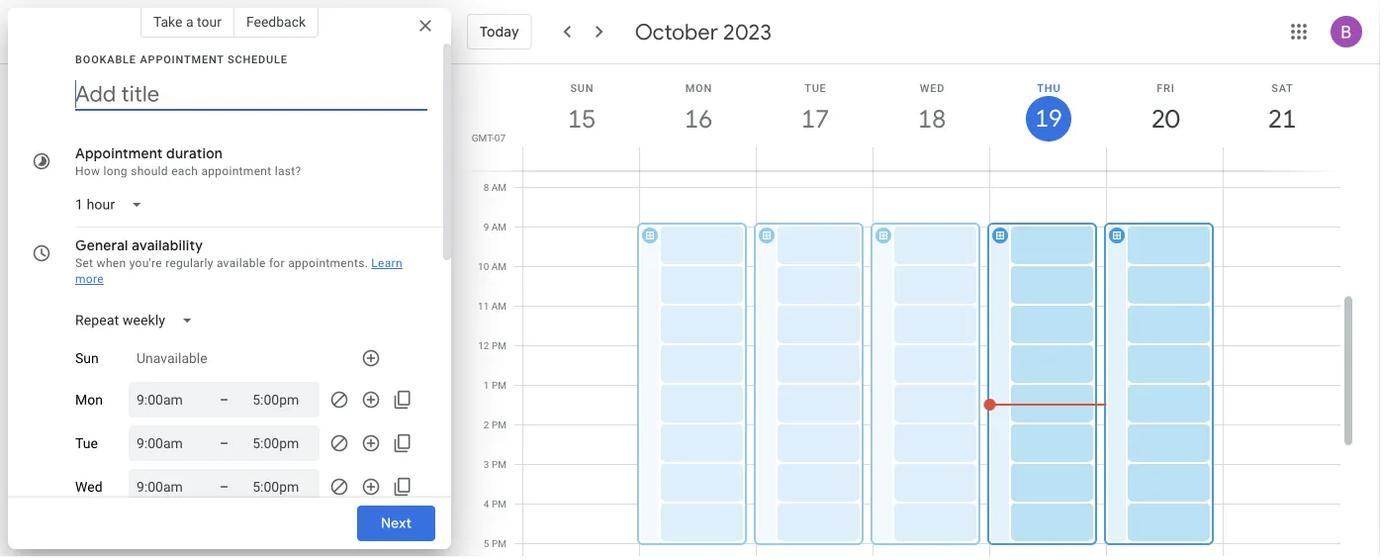 Task type: locate. For each thing, give the bounding box(es) containing it.
tue 17
[[800, 82, 828, 135]]

general
[[75, 237, 128, 254]]

pm right 5
[[492, 538, 507, 550]]

End time on Wednesdays text field
[[253, 475, 312, 499]]

10
[[478, 261, 489, 273]]

0 horizontal spatial sun
[[75, 350, 99, 366]]

sun inside sun 15
[[570, 82, 594, 94]]

3 am from the top
[[492, 261, 507, 273]]

3 pm
[[484, 459, 507, 471]]

grid containing 15
[[459, 64, 1357, 557]]

take a tour
[[153, 13, 222, 30]]

you're
[[129, 256, 162, 270]]

mon for mon
[[75, 392, 103, 408]]

4 pm from the top
[[492, 459, 507, 471]]

19
[[1034, 103, 1061, 134]]

am right 9
[[492, 221, 507, 233]]

0 horizontal spatial mon
[[75, 392, 103, 408]]

07
[[495, 132, 506, 144]]

tour
[[197, 13, 222, 30]]

am for 10 am
[[492, 261, 507, 273]]

friday, october 20 element
[[1143, 96, 1189, 142]]

today
[[480, 23, 519, 41]]

am right 8
[[492, 182, 507, 193]]

– right 'start time on mondays' text field
[[220, 391, 229, 408]]

pm right 2
[[492, 419, 507, 431]]

mon for mon 16
[[686, 82, 713, 94]]

learn more link
[[75, 256, 403, 286]]

2 pm from the top
[[492, 380, 507, 391]]

11 am
[[478, 300, 507, 312]]

– left end time on tuesdays text field
[[220, 435, 229, 451]]

3 – from the top
[[220, 479, 229, 495]]

tue left "start time on tuesdays" text box
[[75, 435, 98, 452]]

available
[[217, 256, 266, 270]]

today button
[[467, 8, 532, 55]]

pm for 2 pm
[[492, 419, 507, 431]]

3 pm from the top
[[492, 419, 507, 431]]

4 am from the top
[[492, 300, 507, 312]]

9 am
[[484, 221, 507, 233]]

1 – from the top
[[220, 391, 229, 408]]

pm for 5 pm
[[492, 538, 507, 550]]

1 vertical spatial sun
[[75, 350, 99, 366]]

1 horizontal spatial mon
[[686, 82, 713, 94]]

– right start time on wednesdays text field
[[220, 479, 229, 495]]

2 am from the top
[[492, 221, 507, 233]]

fri 20
[[1150, 82, 1179, 135]]

15
[[567, 102, 595, 135]]

am for 9 am
[[492, 221, 507, 233]]

5 pm from the top
[[492, 498, 507, 510]]

when
[[97, 256, 126, 270]]

5 pm
[[484, 538, 507, 550]]

2 vertical spatial –
[[220, 479, 229, 495]]

0 vertical spatial wed
[[920, 82, 945, 94]]

wed inside 'wed 18'
[[920, 82, 945, 94]]

mon left 'start time on mondays' text field
[[75, 392, 103, 408]]

12 pm
[[478, 340, 507, 352]]

1 horizontal spatial sun
[[570, 82, 594, 94]]

5
[[484, 538, 489, 550]]

12
[[478, 340, 489, 352]]

1 vertical spatial –
[[220, 435, 229, 451]]

pm right 4 at the bottom left of the page
[[492, 498, 507, 510]]

2
[[484, 419, 489, 431]]

1 horizontal spatial wed
[[920, 82, 945, 94]]

unavailable
[[137, 350, 208, 366]]

appointment
[[75, 144, 163, 162]]

thu
[[1038, 82, 1061, 94]]

how
[[75, 164, 100, 178]]

mon inside mon 16
[[686, 82, 713, 94]]

feedback button
[[234, 6, 319, 38]]

2 – from the top
[[220, 435, 229, 451]]

3
[[484, 459, 489, 471]]

wed 18
[[917, 82, 945, 135]]

set when you're regularly available for appointments.
[[75, 256, 368, 270]]

wed
[[920, 82, 945, 94], [75, 479, 102, 495]]

am
[[492, 182, 507, 193], [492, 221, 507, 233], [492, 261, 507, 273], [492, 300, 507, 312]]

a
[[186, 13, 194, 30]]

1 horizontal spatial tue
[[805, 82, 827, 94]]

1 vertical spatial mon
[[75, 392, 103, 408]]

learn
[[371, 256, 403, 270]]

appointment
[[201, 164, 272, 178]]

– for wed
[[220, 479, 229, 495]]

wed up wednesday, october 18 "element"
[[920, 82, 945, 94]]

tue inside tue 17
[[805, 82, 827, 94]]

0 vertical spatial tue
[[805, 82, 827, 94]]

0 vertical spatial mon
[[686, 82, 713, 94]]

1 pm
[[484, 380, 507, 391]]

None field
[[67, 187, 159, 223], [67, 303, 209, 338], [67, 187, 159, 223], [67, 303, 209, 338]]

sun up sunday, october 15 element
[[570, 82, 594, 94]]

tue
[[805, 82, 827, 94], [75, 435, 98, 452]]

grid
[[459, 64, 1357, 557]]

1 vertical spatial wed
[[75, 479, 102, 495]]

mon
[[686, 82, 713, 94], [75, 392, 103, 408]]

duration
[[166, 144, 223, 162]]

1
[[484, 380, 489, 391]]

–
[[220, 391, 229, 408], [220, 435, 229, 451], [220, 479, 229, 495]]

1 vertical spatial tue
[[75, 435, 98, 452]]

wed left start time on wednesdays text field
[[75, 479, 102, 495]]

1 pm from the top
[[492, 340, 507, 352]]

2 pm
[[484, 419, 507, 431]]

last?
[[275, 164, 301, 178]]

sun
[[570, 82, 594, 94], [75, 350, 99, 366]]

monday, october 16 element
[[676, 96, 721, 142]]

tue up the tuesday, october 17 element
[[805, 82, 827, 94]]

mon up monday, october 16 element on the top
[[686, 82, 713, 94]]

Start time on Wednesdays text field
[[137, 475, 196, 499]]

sun down more
[[75, 350, 99, 366]]

each
[[171, 164, 198, 178]]

18
[[917, 102, 945, 135]]

0 vertical spatial sun
[[570, 82, 594, 94]]

sat
[[1272, 82, 1294, 94]]

pm
[[492, 340, 507, 352], [492, 380, 507, 391], [492, 419, 507, 431], [492, 459, 507, 471], [492, 498, 507, 510], [492, 538, 507, 550]]

schedule
[[228, 53, 288, 65]]

pm right 12
[[492, 340, 507, 352]]

tue for tue 17
[[805, 82, 827, 94]]

take a tour button
[[140, 6, 234, 38]]

20
[[1150, 102, 1179, 135]]

mon 16
[[683, 82, 713, 135]]

tuesday, october 17 element
[[793, 96, 838, 142]]

15 column header
[[523, 64, 640, 171]]

appointment duration how long should each appointment last?
[[75, 144, 301, 178]]

6 pm from the top
[[492, 538, 507, 550]]

am right 10
[[492, 261, 507, 273]]

0 horizontal spatial wed
[[75, 479, 102, 495]]

october 2023
[[635, 18, 772, 46]]

End time on Mondays text field
[[253, 388, 312, 412]]

thu 19
[[1034, 82, 1061, 134]]

october
[[635, 18, 718, 46]]

thursday, october 19, today element
[[1026, 96, 1072, 142]]

1 am from the top
[[492, 182, 507, 193]]

pm right 1
[[492, 380, 507, 391]]

pm right 3
[[492, 459, 507, 471]]

gmt-
[[472, 132, 495, 144]]

am right 11
[[492, 300, 507, 312]]

0 vertical spatial –
[[220, 391, 229, 408]]

pm for 1 pm
[[492, 380, 507, 391]]

0 horizontal spatial tue
[[75, 435, 98, 452]]



Task type: describe. For each thing, give the bounding box(es) containing it.
saturday, october 21 element
[[1260, 96, 1305, 142]]

19 column header
[[990, 64, 1107, 171]]

sat 21
[[1267, 82, 1296, 135]]

gmt-07
[[472, 132, 506, 144]]

should
[[131, 164, 168, 178]]

Add title text field
[[75, 79, 428, 109]]

– for tue
[[220, 435, 229, 451]]

20 column header
[[1106, 64, 1224, 171]]

sun for sun 15
[[570, 82, 594, 94]]

wednesday, october 18 element
[[910, 96, 955, 142]]

fri
[[1157, 82, 1175, 94]]

16 column header
[[639, 64, 757, 171]]

21 column header
[[1223, 64, 1341, 171]]

4 pm
[[484, 498, 507, 510]]

feedback
[[246, 13, 306, 30]]

more
[[75, 272, 104, 286]]

sunday, october 15 element
[[559, 96, 605, 142]]

16
[[683, 102, 712, 135]]

– for mon
[[220, 391, 229, 408]]

pm for 12 pm
[[492, 340, 507, 352]]

set
[[75, 256, 93, 270]]

appointments.
[[288, 256, 368, 270]]

tue for tue
[[75, 435, 98, 452]]

long
[[104, 164, 128, 178]]

Start time on Mondays text field
[[137, 388, 196, 412]]

8
[[484, 182, 489, 193]]

2023
[[724, 18, 772, 46]]

wed for wed 18
[[920, 82, 945, 94]]

18 column header
[[873, 64, 991, 171]]

17 column header
[[756, 64, 874, 171]]

bookable appointment schedule
[[75, 53, 288, 65]]

pm for 3 pm
[[492, 459, 507, 471]]

availability
[[132, 237, 203, 254]]

for
[[269, 256, 285, 270]]

8 am
[[484, 182, 507, 193]]

wed for wed
[[75, 479, 102, 495]]

am for 11 am
[[492, 300, 507, 312]]

9
[[484, 221, 489, 233]]

10 am
[[478, 261, 507, 273]]

11
[[478, 300, 489, 312]]

Start time on Tuesdays text field
[[137, 432, 196, 455]]

am for 8 am
[[492, 182, 507, 193]]

take
[[153, 13, 183, 30]]

bookable
[[75, 53, 136, 65]]

4
[[484, 498, 489, 510]]

sun 15
[[567, 82, 595, 135]]

17
[[800, 102, 828, 135]]

next button
[[357, 500, 435, 547]]

general availability
[[75, 237, 203, 254]]

appointment
[[140, 53, 224, 65]]

21
[[1267, 102, 1296, 135]]

learn more
[[75, 256, 403, 286]]

pm for 4 pm
[[492, 498, 507, 510]]

next
[[381, 515, 412, 532]]

sun for sun
[[75, 350, 99, 366]]

End time on Tuesdays text field
[[253, 432, 312, 455]]

regularly
[[165, 256, 213, 270]]



Task type: vqa. For each thing, say whether or not it's contained in the screenshot.


